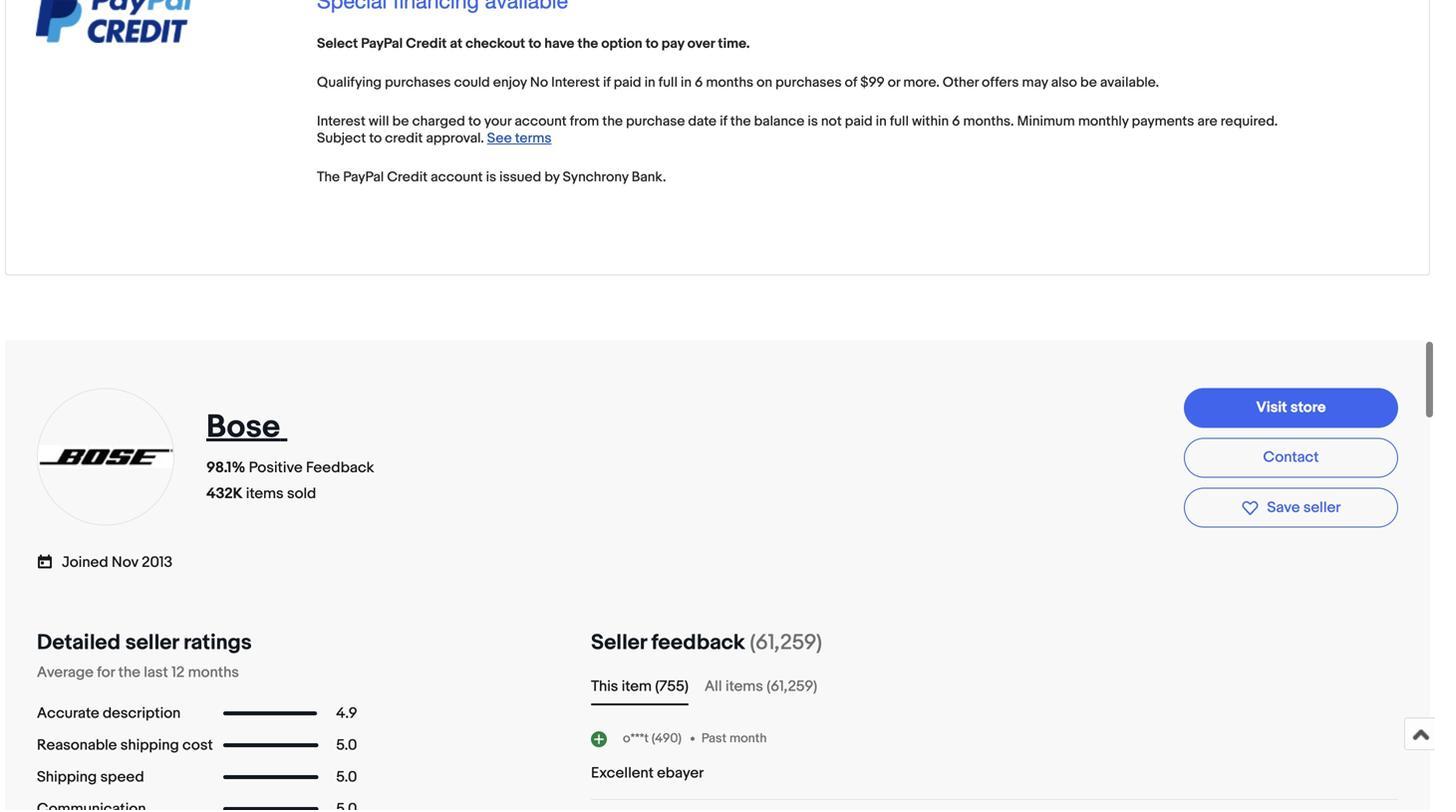 Task type: locate. For each thing, give the bounding box(es) containing it.
1 horizontal spatial 6
[[952, 113, 960, 130]]

bose image
[[36, 446, 175, 468]]

your
[[484, 113, 512, 130]]

is
[[808, 113, 818, 130], [486, 169, 496, 186]]

1 vertical spatial items
[[726, 678, 763, 696]]

description
[[103, 705, 181, 723]]

in up purchase
[[645, 74, 656, 91]]

to left have
[[529, 35, 541, 52]]

1 horizontal spatial is
[[808, 113, 818, 130]]

1 vertical spatial full
[[890, 113, 909, 130]]

0 vertical spatial be
[[1081, 74, 1097, 91]]

issued
[[500, 169, 541, 186]]

98.1%
[[206, 459, 246, 477]]

credit
[[406, 35, 447, 52], [387, 169, 428, 186]]

1 vertical spatial interest
[[317, 113, 366, 130]]

seller
[[1304, 499, 1341, 517], [125, 630, 179, 656]]

be
[[1081, 74, 1097, 91], [392, 113, 409, 130]]

excellent ebayer
[[591, 765, 704, 783]]

(61,259) up "month"
[[767, 678, 817, 696]]

interest
[[551, 74, 600, 91], [317, 113, 366, 130]]

0 horizontal spatial paid
[[614, 74, 642, 91]]

sold
[[287, 485, 316, 503]]

last
[[144, 664, 168, 682]]

select
[[317, 35, 358, 52]]

items inside tab list
[[726, 678, 763, 696]]

paypal
[[361, 35, 403, 52], [343, 169, 384, 186]]

full
[[659, 74, 678, 91], [890, 113, 909, 130]]

0 vertical spatial credit
[[406, 35, 447, 52]]

1 horizontal spatial full
[[890, 113, 909, 130]]

1 vertical spatial is
[[486, 169, 496, 186]]

be right will
[[392, 113, 409, 130]]

1 horizontal spatial items
[[726, 678, 763, 696]]

in down pay
[[681, 74, 692, 91]]

1 purchases from the left
[[385, 74, 451, 91]]

all
[[705, 678, 722, 696]]

purchase
[[626, 113, 685, 130]]

in inside interest will be charged to your account from the purchase date if the balance is not paid in full within 6 months. minimum monthly payments are required. subject to credit approval.
[[876, 113, 887, 130]]

account
[[515, 113, 567, 130], [431, 169, 483, 186]]

0 horizontal spatial account
[[431, 169, 483, 186]]

qualifying purchases could enjoy no interest if paid in full in 6 months on purchases of $99 or more. other offers may also be available.
[[317, 74, 1159, 91]]

interest right no
[[551, 74, 600, 91]]

6
[[695, 74, 703, 91], [952, 113, 960, 130]]

1 horizontal spatial in
[[681, 74, 692, 91]]

0 vertical spatial paid
[[614, 74, 642, 91]]

purchases left of
[[776, 74, 842, 91]]

items down the positive
[[246, 485, 284, 503]]

0 horizontal spatial purchases
[[385, 74, 451, 91]]

0 vertical spatial (61,259)
[[750, 630, 822, 656]]

5.0 for reasonable shipping cost
[[336, 737, 357, 755]]

5.0 for shipping speed
[[336, 769, 357, 787]]

tab list
[[591, 676, 1399, 698]]

paid down the "option"
[[614, 74, 642, 91]]

0 vertical spatial account
[[515, 113, 567, 130]]

be right also
[[1081, 74, 1097, 91]]

interest left will
[[317, 113, 366, 130]]

full down pay
[[659, 74, 678, 91]]

1 vertical spatial if
[[720, 113, 727, 130]]

0 vertical spatial seller
[[1304, 499, 1341, 517]]

the
[[578, 35, 598, 52], [602, 113, 623, 130], [731, 113, 751, 130], [118, 664, 140, 682]]

1 vertical spatial months
[[188, 664, 239, 682]]

to left pay
[[646, 35, 659, 52]]

to left credit
[[369, 130, 382, 147]]

detailed
[[37, 630, 121, 656]]

ebayer
[[657, 765, 704, 783]]

on
[[757, 74, 773, 91]]

the right for
[[118, 664, 140, 682]]

1 vertical spatial 5.0
[[336, 769, 357, 787]]

cost
[[182, 737, 213, 755]]

average
[[37, 664, 94, 682]]

0 horizontal spatial in
[[645, 74, 656, 91]]

1 vertical spatial be
[[392, 113, 409, 130]]

be inside interest will be charged to your account from the purchase date if the balance is not paid in full within 6 months. minimum monthly payments are required. subject to credit approval.
[[392, 113, 409, 130]]

paid right not in the right of the page
[[845, 113, 873, 130]]

are
[[1198, 113, 1218, 130]]

2 horizontal spatial in
[[876, 113, 887, 130]]

is left issued
[[486, 169, 496, 186]]

0 horizontal spatial 6
[[695, 74, 703, 91]]

1 vertical spatial (61,259)
[[767, 678, 817, 696]]

6 down over
[[695, 74, 703, 91]]

is left not in the right of the page
[[808, 113, 818, 130]]

1 vertical spatial 6
[[952, 113, 960, 130]]

average for the last 12 months
[[37, 664, 239, 682]]

12
[[172, 664, 185, 682]]

to
[[529, 35, 541, 52], [646, 35, 659, 52], [468, 113, 481, 130], [369, 130, 382, 147]]

(61,259) up all items (61,259)
[[750, 630, 822, 656]]

1 horizontal spatial paid
[[845, 113, 873, 130]]

0 vertical spatial paypal
[[361, 35, 403, 52]]

seller for save
[[1304, 499, 1341, 517]]

0 horizontal spatial interest
[[317, 113, 366, 130]]

joined nov 2013
[[62, 554, 173, 572]]

paid inside interest will be charged to your account from the purchase date if the balance is not paid in full within 6 months. minimum monthly payments are required. subject to credit approval.
[[845, 113, 873, 130]]

credit down credit
[[387, 169, 428, 186]]

0 horizontal spatial seller
[[125, 630, 179, 656]]

1 horizontal spatial be
[[1081, 74, 1097, 91]]

paid
[[614, 74, 642, 91], [845, 113, 873, 130]]

if
[[603, 74, 611, 91], [720, 113, 727, 130]]

payments
[[1132, 113, 1195, 130]]

date
[[688, 113, 717, 130]]

1 5.0 from the top
[[336, 737, 357, 755]]

1 horizontal spatial seller
[[1304, 499, 1341, 517]]

0 vertical spatial is
[[808, 113, 818, 130]]

select paypal credit at checkout to have the option to pay over time.
[[317, 35, 750, 52]]

store
[[1291, 399, 1326, 417]]

credit
[[385, 130, 423, 147]]

the right date
[[731, 113, 751, 130]]

0 vertical spatial months
[[706, 74, 754, 91]]

1 vertical spatial seller
[[125, 630, 179, 656]]

items right all
[[726, 678, 763, 696]]

1 vertical spatial credit
[[387, 169, 428, 186]]

1 horizontal spatial interest
[[551, 74, 600, 91]]

1 horizontal spatial if
[[720, 113, 727, 130]]

visit store
[[1257, 399, 1326, 417]]

0 vertical spatial 5.0
[[336, 737, 357, 755]]

the paypal credit account is issued by synchrony bank.
[[317, 169, 666, 186]]

by
[[545, 169, 560, 186]]

2 5.0 from the top
[[336, 769, 357, 787]]

months left the on
[[706, 74, 754, 91]]

not
[[821, 113, 842, 130]]

detailed seller ratings
[[37, 630, 252, 656]]

0 vertical spatial 6
[[695, 74, 703, 91]]

seller right save
[[1304, 499, 1341, 517]]

2 purchases from the left
[[776, 74, 842, 91]]

if down the "option"
[[603, 74, 611, 91]]

months down ratings
[[188, 664, 239, 682]]

0 vertical spatial if
[[603, 74, 611, 91]]

accurate description
[[37, 705, 181, 723]]

also
[[1051, 74, 1077, 91]]

if right date
[[720, 113, 727, 130]]

1 horizontal spatial purchases
[[776, 74, 842, 91]]

seller for detailed
[[125, 630, 179, 656]]

in down $99
[[876, 113, 887, 130]]

6 right within
[[952, 113, 960, 130]]

in
[[645, 74, 656, 91], [681, 74, 692, 91], [876, 113, 887, 130]]

0 vertical spatial items
[[246, 485, 284, 503]]

paypal right the select
[[361, 35, 403, 52]]

1 vertical spatial paypal
[[343, 169, 384, 186]]

0 horizontal spatial be
[[392, 113, 409, 130]]

account down no
[[515, 113, 567, 130]]

paypal right the
[[343, 169, 384, 186]]

account down approval.
[[431, 169, 483, 186]]

(490)
[[652, 731, 682, 746]]

if inside interest will be charged to your account from the purchase date if the balance is not paid in full within 6 months. minimum monthly payments are required. subject to credit approval.
[[720, 113, 727, 130]]

see terms link
[[487, 130, 552, 147]]

visit store link
[[1184, 388, 1399, 428]]

tab list containing this item (755)
[[591, 676, 1399, 698]]

1 horizontal spatial months
[[706, 74, 754, 91]]

o***t (490)
[[623, 731, 682, 746]]

credit left at
[[406, 35, 447, 52]]

1 vertical spatial account
[[431, 169, 483, 186]]

seller inside button
[[1304, 499, 1341, 517]]

full inside interest will be charged to your account from the purchase date if the balance is not paid in full within 6 months. minimum monthly payments are required. subject to credit approval.
[[890, 113, 909, 130]]

charged
[[412, 113, 465, 130]]

paypal for the
[[343, 169, 384, 186]]

purchases up charged
[[385, 74, 451, 91]]

joined
[[62, 554, 108, 572]]

seller up last
[[125, 630, 179, 656]]

credit for account
[[387, 169, 428, 186]]

excellent
[[591, 765, 654, 783]]

$99
[[861, 74, 885, 91]]

0 vertical spatial interest
[[551, 74, 600, 91]]

1 vertical spatial paid
[[845, 113, 873, 130]]

0 horizontal spatial items
[[246, 485, 284, 503]]

0 horizontal spatial full
[[659, 74, 678, 91]]

all items (61,259)
[[705, 678, 817, 696]]

items
[[246, 485, 284, 503], [726, 678, 763, 696]]

full left within
[[890, 113, 909, 130]]

offers
[[982, 74, 1019, 91]]

1 horizontal spatial account
[[515, 113, 567, 130]]

o***t
[[623, 731, 649, 746]]

speed
[[100, 769, 144, 787]]



Task type: describe. For each thing, give the bounding box(es) containing it.
432k
[[206, 485, 243, 503]]

for
[[97, 664, 115, 682]]

0 horizontal spatial is
[[486, 169, 496, 186]]

bank.
[[632, 169, 666, 186]]

this
[[591, 678, 618, 696]]

save seller button
[[1184, 488, 1399, 528]]

monthly
[[1078, 113, 1129, 130]]

reasonable
[[37, 737, 117, 755]]

enjoy
[[493, 74, 527, 91]]

6 inside interest will be charged to your account from the purchase date if the balance is not paid in full within 6 months. minimum monthly payments are required. subject to credit approval.
[[952, 113, 960, 130]]

months.
[[963, 113, 1014, 130]]

this item (755)
[[591, 678, 689, 696]]

ratings
[[183, 630, 252, 656]]

0 vertical spatial full
[[659, 74, 678, 91]]

visit
[[1257, 399, 1288, 417]]

subject
[[317, 130, 366, 147]]

bose link
[[206, 408, 287, 447]]

(61,259) for all items (61,259)
[[767, 678, 817, 696]]

the right from
[[602, 113, 623, 130]]

may
[[1022, 74, 1048, 91]]

bose
[[206, 408, 280, 447]]

accurate
[[37, 705, 99, 723]]

seller
[[591, 630, 647, 656]]

is inside interest will be charged to your account from the purchase date if the balance is not paid in full within 6 months. minimum monthly payments are required. subject to credit approval.
[[808, 113, 818, 130]]

save
[[1267, 499, 1300, 517]]

see terms
[[487, 130, 552, 147]]

account inside interest will be charged to your account from the purchase date if the balance is not paid in full within 6 months. minimum monthly payments are required. subject to credit approval.
[[515, 113, 567, 130]]

minimum
[[1017, 113, 1075, 130]]

nov
[[112, 554, 138, 572]]

4.9
[[336, 705, 357, 723]]

(61,259) for seller feedback (61,259)
[[750, 630, 822, 656]]

from
[[570, 113, 599, 130]]

approval.
[[426, 130, 484, 147]]

reasonable shipping cost
[[37, 737, 213, 755]]

to left your at the top left
[[468, 113, 481, 130]]

required.
[[1221, 113, 1278, 130]]

positive
[[249, 459, 303, 477]]

feedback
[[306, 459, 374, 477]]

the right have
[[578, 35, 598, 52]]

shipping
[[37, 769, 97, 787]]

synchrony
[[563, 169, 629, 186]]

interest will be charged to your account from the purchase date if the balance is not paid in full within 6 months. minimum monthly payments are required. subject to credit approval.
[[317, 113, 1278, 147]]

text__icon wrapper image
[[37, 552, 62, 570]]

the
[[317, 169, 340, 186]]

could
[[454, 74, 490, 91]]

option
[[601, 35, 643, 52]]

other
[[943, 74, 979, 91]]

98.1% positive feedback 432k items sold
[[206, 459, 374, 503]]

more.
[[904, 74, 940, 91]]

feedback
[[652, 630, 745, 656]]

or
[[888, 74, 900, 91]]

of
[[845, 74, 857, 91]]

terms
[[515, 130, 552, 147]]

save seller
[[1267, 499, 1341, 517]]

shipping speed
[[37, 769, 144, 787]]

within
[[912, 113, 949, 130]]

(755)
[[655, 678, 689, 696]]

past
[[702, 731, 727, 746]]

have
[[545, 35, 575, 52]]

past month
[[702, 731, 767, 746]]

balance
[[754, 113, 805, 130]]

contact link
[[1184, 438, 1399, 478]]

at
[[450, 35, 463, 52]]

0 horizontal spatial if
[[603, 74, 611, 91]]

shipping
[[120, 737, 179, 755]]

over
[[688, 35, 715, 52]]

seller feedback (61,259)
[[591, 630, 822, 656]]

see
[[487, 130, 512, 147]]

0 horizontal spatial months
[[188, 664, 239, 682]]

paypal for select
[[361, 35, 403, 52]]

contact
[[1264, 449, 1319, 466]]

items inside 98.1% positive feedback 432k items sold
[[246, 485, 284, 503]]

checkout
[[466, 35, 525, 52]]

will
[[369, 113, 389, 130]]

interest inside interest will be charged to your account from the purchase date if the balance is not paid in full within 6 months. minimum monthly payments are required. subject to credit approval.
[[317, 113, 366, 130]]

time.
[[718, 35, 750, 52]]

month
[[730, 731, 767, 746]]

credit for at
[[406, 35, 447, 52]]

pay
[[662, 35, 685, 52]]

2013
[[142, 554, 173, 572]]

item
[[622, 678, 652, 696]]

available.
[[1100, 74, 1159, 91]]



Task type: vqa. For each thing, say whether or not it's contained in the screenshot.
Ottomanson to the left
no



